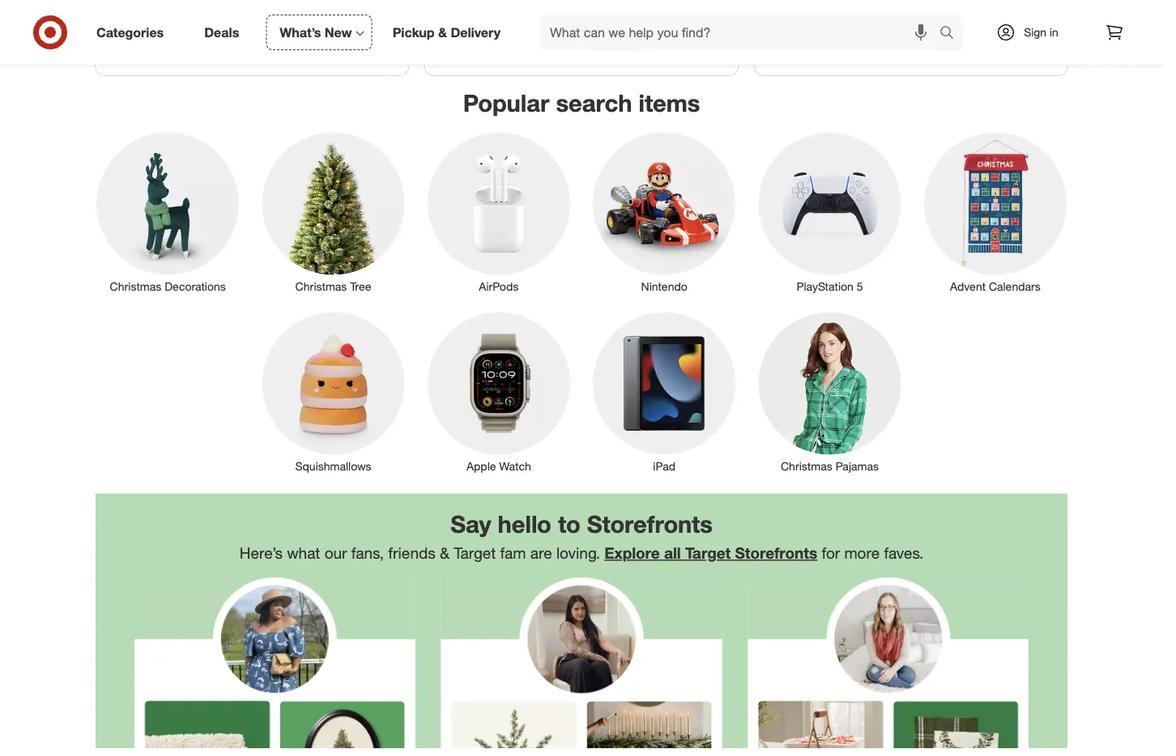 Task type: describe. For each thing, give the bounding box(es) containing it.
a inside have a cozy, colorful christmas with the new holiday collection by justina blakeney.
[[801, 11, 808, 26]]

items
[[639, 88, 700, 117]]

advent
[[950, 279, 986, 293]]

collection inside the shea mcgee's new holiday collection evokes warmth, nostalgia & a sense of tradition.
[[598, 11, 654, 26]]

the down filled on the top left
[[263, 27, 281, 43]]

& inside pickup & delivery link
[[438, 24, 447, 40]]

new
[[325, 24, 352, 40]]

what
[[287, 544, 320, 563]]

christmas decorations link
[[85, 129, 251, 294]]

nintendo
[[641, 279, 688, 293]]

all
[[664, 544, 681, 563]]

decorations
[[165, 279, 226, 293]]

a inside the shea mcgee's new holiday collection evokes warmth, nostalgia & a sense of tradition.
[[556, 27, 563, 43]]

collection inside explore the new collection filled with joyful gift ideas to make the most of the holidays with loved ones.
[[206, 11, 262, 26]]

What can we help you find? suggestions appear below search field
[[540, 15, 944, 50]]

sign
[[1024, 25, 1047, 39]]

holidays
[[285, 27, 333, 43]]

with for the
[[953, 11, 977, 26]]

apple watch
[[467, 459, 531, 473]]

christmas inside have a cozy, colorful christmas with the new holiday collection by justina blakeney.
[[890, 11, 949, 26]]

the inside have a cozy, colorful christmas with the new holiday collection by justina blakeney.
[[980, 11, 999, 26]]

christmas pajamas link
[[747, 309, 913, 474]]

categories
[[96, 24, 164, 40]]

delivery
[[451, 24, 501, 40]]

1 target from the left
[[454, 544, 496, 563]]

fans,
[[351, 544, 384, 563]]

airpods
[[479, 279, 519, 293]]

cozy,
[[811, 11, 840, 26]]

nintendo link
[[582, 129, 747, 294]]

shea mcgee's new holiday collection evokes warmth, nostalgia & a sense of tradition.
[[438, 11, 698, 43]]

tree
[[350, 279, 371, 293]]

what's new link
[[266, 15, 372, 50]]

ipad link
[[582, 309, 747, 474]]

advent calendars link
[[913, 129, 1078, 294]]

say hello to storefronts here's what our fans, friends & target fam are loving. explore all target storefronts for more faves.
[[240, 510, 924, 563]]

colorful
[[843, 11, 887, 26]]

& inside the shea mcgee's new holiday collection evokes warmth, nostalgia & a sense of tradition.
[[544, 27, 552, 43]]

squishmallows
[[295, 459, 372, 473]]

popular search items
[[463, 88, 700, 117]]

deals link
[[191, 15, 259, 50]]

loved
[[364, 27, 395, 43]]

1 vertical spatial storefronts
[[735, 544, 818, 563]]

explore the new collection filled with joyful gift ideas to make the most of the holidays with loved ones. link
[[96, 0, 409, 75]]

to inside say hello to storefronts here's what our fans, friends & target fam are loving. explore all target storefronts for more faves.
[[558, 510, 581, 539]]

airpods link
[[416, 129, 582, 294]]

gift
[[358, 11, 377, 26]]

explore the new collection filled with joyful gift ideas to make the most of the holidays with loved ones.
[[109, 11, 395, 59]]

ones.
[[109, 43, 140, 59]]

new for mcgee's
[[526, 11, 550, 26]]

with for joyful
[[296, 11, 320, 26]]

sign in link
[[983, 15, 1084, 50]]

sense
[[566, 27, 601, 43]]

what's new
[[280, 24, 352, 40]]

have a cozy, colorful christmas with the new holiday collection by justina blakeney.
[[768, 11, 1027, 43]]

faves.
[[884, 544, 924, 563]]

pickup & delivery
[[393, 24, 501, 40]]

evokes
[[658, 11, 698, 26]]

ideas
[[109, 27, 140, 43]]

apple watch link
[[416, 309, 582, 474]]

new for the
[[178, 11, 202, 26]]

our
[[325, 544, 347, 563]]

search button
[[933, 15, 971, 53]]

christmas tree link
[[251, 129, 416, 294]]

blakeney.
[[935, 27, 989, 43]]

popular
[[463, 88, 550, 117]]

warmth,
[[438, 27, 484, 43]]



Task type: vqa. For each thing, say whether or not it's contained in the screenshot.
rightmost TO
yes



Task type: locate. For each thing, give the bounding box(es) containing it.
0 horizontal spatial new
[[178, 11, 202, 26]]

holiday up sense at the top
[[553, 11, 595, 26]]

deals
[[204, 24, 239, 40]]

ipad
[[653, 459, 676, 473]]

storefronts
[[587, 510, 713, 539], [735, 544, 818, 563]]

shea
[[438, 11, 468, 26]]

watch
[[499, 459, 531, 473]]

0 horizontal spatial storefronts
[[587, 510, 713, 539]]

with inside have a cozy, colorful christmas with the new holiday collection by justina blakeney.
[[953, 11, 977, 26]]

christmas for christmas decorations
[[110, 279, 161, 293]]

with down joyful
[[336, 27, 360, 43]]

pajamas
[[836, 459, 879, 473]]

0 vertical spatial storefronts
[[587, 510, 713, 539]]

holiday down the have
[[768, 27, 809, 43]]

1 horizontal spatial a
[[801, 11, 808, 26]]

the left most
[[193, 27, 212, 43]]

christmas tree
[[295, 279, 371, 293]]

say
[[451, 510, 491, 539]]

new left in
[[1003, 11, 1027, 26]]

the up blakeney.
[[980, 11, 999, 26]]

christmas left 'tree'
[[295, 279, 347, 293]]

search down sense at the top
[[556, 88, 632, 117]]

0 horizontal spatial with
[[296, 11, 320, 26]]

squishmallows link
[[251, 309, 416, 474]]

target
[[454, 544, 496, 563], [685, 544, 731, 563]]

are
[[531, 544, 552, 563]]

& right friends
[[440, 544, 450, 563]]

1 horizontal spatial storefronts
[[735, 544, 818, 563]]

storefronts left for
[[735, 544, 818, 563]]

of inside the shea mcgee's new holiday collection evokes warmth, nostalgia & a sense of tradition.
[[604, 27, 616, 43]]

explore inside explore the new collection filled with joyful gift ideas to make the most of the holidays with loved ones.
[[109, 11, 153, 26]]

with up blakeney.
[[953, 11, 977, 26]]

1 horizontal spatial collection
[[598, 11, 654, 26]]

& inside say hello to storefronts here's what our fans, friends & target fam are loving. explore all target storefronts for more faves.
[[440, 544, 450, 563]]

0 vertical spatial a
[[801, 11, 808, 26]]

most
[[215, 27, 245, 43]]

filled
[[265, 11, 293, 26]]

1 vertical spatial a
[[556, 27, 563, 43]]

collection
[[206, 11, 262, 26], [598, 11, 654, 26], [813, 27, 868, 43]]

christmas for christmas tree
[[295, 279, 347, 293]]

search right justina
[[933, 26, 971, 42]]

search
[[933, 26, 971, 42], [556, 88, 632, 117]]

friends
[[388, 544, 436, 563]]

1 horizontal spatial with
[[336, 27, 360, 43]]

0 vertical spatial to
[[143, 27, 155, 43]]

explore inside say hello to storefronts here's what our fans, friends & target fam are loving. explore all target storefronts for more faves.
[[605, 544, 660, 563]]

for
[[822, 544, 840, 563]]

new
[[178, 11, 202, 26], [526, 11, 550, 26], [1003, 11, 1027, 26]]

sign in
[[1024, 25, 1059, 39]]

more
[[845, 544, 880, 563]]

with up holidays
[[296, 11, 320, 26]]

by
[[872, 27, 886, 43]]

new up the nostalgia
[[526, 11, 550, 26]]

new inside explore the new collection filled with joyful gift ideas to make the most of the holidays with loved ones.
[[178, 11, 202, 26]]

2 horizontal spatial new
[[1003, 11, 1027, 26]]

explore
[[109, 11, 153, 26], [605, 544, 660, 563]]

mcgee's
[[471, 11, 522, 26]]

christmas for christmas pajamas
[[781, 459, 833, 473]]

shea mcgee's new holiday collection evokes warmth, nostalgia & a sense of tradition. link
[[425, 0, 738, 59]]

collection down "cozy,"
[[813, 27, 868, 43]]

of inside explore the new collection filled with joyful gift ideas to make the most of the holidays with loved ones.
[[248, 27, 259, 43]]

1 horizontal spatial new
[[526, 11, 550, 26]]

1 horizontal spatial explore
[[605, 544, 660, 563]]

1 of from the left
[[248, 27, 259, 43]]

holiday inside the shea mcgee's new holiday collection evokes warmth, nostalgia & a sense of tradition.
[[553, 11, 595, 26]]

nostalgia
[[488, 27, 540, 43]]

0 vertical spatial holiday
[[553, 11, 595, 26]]

0 horizontal spatial a
[[556, 27, 563, 43]]

storefronts up the all
[[587, 510, 713, 539]]

1 horizontal spatial holiday
[[768, 27, 809, 43]]

christmas up justina
[[890, 11, 949, 26]]

to inside explore the new collection filled with joyful gift ideas to make the most of the holidays with loved ones.
[[143, 27, 155, 43]]

justina
[[890, 27, 931, 43]]

the
[[156, 11, 175, 26], [980, 11, 999, 26], [193, 27, 212, 43], [263, 27, 281, 43]]

fam
[[500, 544, 526, 563]]

new up the make
[[178, 11, 202, 26]]

1 horizontal spatial of
[[604, 27, 616, 43]]

with
[[296, 11, 320, 26], [953, 11, 977, 26], [336, 27, 360, 43]]

2 horizontal spatial with
[[953, 11, 977, 26]]

1 horizontal spatial search
[[933, 26, 971, 42]]

1 horizontal spatial to
[[558, 510, 581, 539]]

0 horizontal spatial holiday
[[553, 11, 595, 26]]

0 horizontal spatial collection
[[206, 11, 262, 26]]

& right the nostalgia
[[544, 27, 552, 43]]

2 new from the left
[[526, 11, 550, 26]]

have
[[768, 11, 797, 26]]

advent calendars
[[950, 279, 1041, 293]]

have a cozy, colorful christmas with the new holiday collection by justina blakeney. link
[[755, 0, 1068, 59]]

a left "cozy,"
[[801, 11, 808, 26]]

0 vertical spatial search
[[933, 26, 971, 42]]

1 horizontal spatial target
[[685, 544, 731, 563]]

0 horizontal spatial explore
[[109, 11, 153, 26]]

playstation 5
[[797, 279, 863, 293]]

target down say
[[454, 544, 496, 563]]

to
[[143, 27, 155, 43], [558, 510, 581, 539]]

1 new from the left
[[178, 11, 202, 26]]

calendars
[[989, 279, 1041, 293]]

make
[[158, 27, 190, 43]]

2 of from the left
[[604, 27, 616, 43]]

in
[[1050, 25, 1059, 39]]

holiday
[[553, 11, 595, 26], [768, 27, 809, 43]]

loving.
[[557, 544, 600, 563]]

collection up tradition.
[[598, 11, 654, 26]]

new inside have a cozy, colorful christmas with the new holiday collection by justina blakeney.
[[1003, 11, 1027, 26]]

explore all target storefronts link
[[605, 544, 818, 563]]

playstation 5 link
[[747, 129, 913, 294]]

what's
[[280, 24, 321, 40]]

new inside the shea mcgee's new holiday collection evokes warmth, nostalgia & a sense of tradition.
[[526, 11, 550, 26]]

& right pickup
[[438, 24, 447, 40]]

joyful
[[324, 11, 354, 26]]

christmas
[[890, 11, 949, 26], [110, 279, 161, 293], [295, 279, 347, 293], [781, 459, 833, 473]]

1 vertical spatial search
[[556, 88, 632, 117]]

&
[[438, 24, 447, 40], [544, 27, 552, 43], [440, 544, 450, 563]]

3 new from the left
[[1003, 11, 1027, 26]]

2 horizontal spatial collection
[[813, 27, 868, 43]]

to up loving. on the bottom of the page
[[558, 510, 581, 539]]

0 horizontal spatial target
[[454, 544, 496, 563]]

holiday inside have a cozy, colorful christmas with the new holiday collection by justina blakeney.
[[768, 27, 809, 43]]

0 horizontal spatial search
[[556, 88, 632, 117]]

apple
[[467, 459, 496, 473]]

1 vertical spatial explore
[[605, 544, 660, 563]]

explore up ideas
[[109, 11, 153, 26]]

0 horizontal spatial to
[[143, 27, 155, 43]]

a
[[801, 11, 808, 26], [556, 27, 563, 43]]

the up the make
[[156, 11, 175, 26]]

to right ideas
[[143, 27, 155, 43]]

collection inside have a cozy, colorful christmas with the new holiday collection by justina blakeney.
[[813, 27, 868, 43]]

2 target from the left
[[685, 544, 731, 563]]

christmas left decorations
[[110, 279, 161, 293]]

5
[[857, 279, 863, 293]]

playstation
[[797, 279, 854, 293]]

tradition.
[[619, 27, 669, 43]]

1 vertical spatial holiday
[[768, 27, 809, 43]]

0 horizontal spatial of
[[248, 27, 259, 43]]

hello
[[498, 510, 552, 539]]

pickup
[[393, 24, 435, 40]]

0 vertical spatial explore
[[109, 11, 153, 26]]

pickup & delivery link
[[379, 15, 521, 50]]

christmas left pajamas
[[781, 459, 833, 473]]

1 vertical spatial to
[[558, 510, 581, 539]]

target right the all
[[685, 544, 731, 563]]

christmas decorations
[[110, 279, 226, 293]]

here's
[[240, 544, 283, 563]]

a left sense at the top
[[556, 27, 563, 43]]

collection up most
[[206, 11, 262, 26]]

christmas pajamas
[[781, 459, 879, 473]]

categories link
[[83, 15, 184, 50]]

explore left the all
[[605, 544, 660, 563]]

of right sense at the top
[[604, 27, 616, 43]]

of right most
[[248, 27, 259, 43]]



